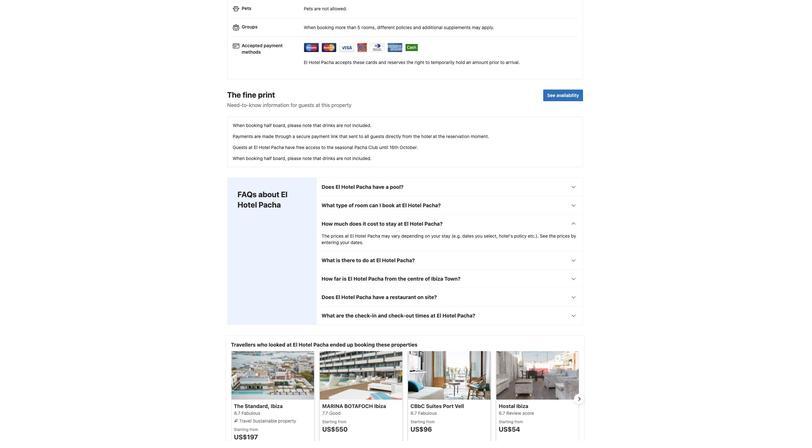 Task type: vqa. For each thing, say whether or not it's contained in the screenshot.
and to the middle
yes



Task type: locate. For each thing, give the bounding box(es) containing it.
el inside "the prices at el hotel pacha may vary depending on your stay (e.g. dates you select, hotel's policy etc.). see the prices by entering your dates."
[[350, 233, 354, 239]]

0 vertical spatial a
[[293, 134, 295, 139]]

these left cards
[[353, 60, 365, 65]]

2 vertical spatial and
[[378, 313, 387, 319]]

us$96
[[411, 426, 432, 433]]

pacha? up "the prices at el hotel pacha may vary depending on your stay (e.g. dates you select, hotel's policy etc.). see the prices by entering your dates."
[[425, 221, 443, 227]]

1 vertical spatial have
[[373, 184, 385, 190]]

1 horizontal spatial of
[[425, 276, 430, 282]]

1 vertical spatial note
[[303, 156, 312, 161]]

see inside button
[[547, 93, 556, 98]]

sustainable
[[253, 418, 277, 424]]

have left pool?
[[373, 184, 385, 190]]

region containing us$550
[[226, 352, 584, 441]]

the up travel
[[234, 404, 244, 409]]

0 vertical spatial property
[[332, 102, 352, 108]]

a left secure
[[293, 134, 295, 139]]

1 vertical spatial of
[[425, 276, 430, 282]]

el right times
[[437, 313, 441, 319]]

0 vertical spatial does
[[322, 184, 334, 190]]

to right access
[[322, 145, 326, 150]]

0 horizontal spatial property
[[278, 418, 296, 424]]

the up entering
[[322, 233, 330, 239]]

for
[[291, 102, 297, 108]]

drinks down 'guests at el hotel pacha have free access to the seasonal pacha club until 16th october.'
[[323, 156, 335, 161]]

0 vertical spatial when
[[304, 25, 316, 30]]

etc.).
[[528, 233, 539, 239]]

2 included. from the top
[[352, 156, 372, 161]]

0 vertical spatial when booking half board, please note that drinks are not included.
[[233, 123, 372, 128]]

1 vertical spatial half
[[264, 156, 272, 161]]

1 vertical spatial when booking half board, please note that drinks are not included.
[[233, 156, 372, 161]]

property inside the fine print need-to-know information for guests at this property
[[332, 102, 352, 108]]

from for us$96
[[426, 420, 435, 425]]

from inside starting from us$550
[[338, 420, 347, 425]]

the inside "the prices at el hotel pacha may vary depending on your stay (e.g. dates you select, hotel's policy etc.). see the prices by entering your dates."
[[322, 233, 330, 239]]

up
[[347, 342, 353, 348]]

that right link
[[339, 134, 348, 139]]

it
[[363, 221, 366, 227]]

at right guests
[[249, 145, 253, 150]]

are up ended
[[336, 313, 344, 319]]

from
[[403, 134, 412, 139], [385, 276, 397, 282], [338, 420, 347, 425], [426, 420, 435, 425], [515, 420, 523, 425], [250, 428, 258, 432]]

on left the site?
[[418, 295, 424, 300]]

sent
[[349, 134, 358, 139]]

property right this
[[332, 102, 352, 108]]

rooms,
[[362, 25, 376, 30]]

prices up entering
[[331, 233, 344, 239]]

have left free
[[285, 145, 295, 150]]

starting up us$197
[[234, 428, 249, 432]]

8.7 fabulous
[[234, 411, 260, 416], [411, 411, 437, 416]]

what inside what is there to do at el hotel pacha? dropdown button
[[322, 258, 335, 264]]

until
[[379, 145, 388, 150]]

when up payments
[[233, 123, 245, 128]]

have
[[285, 145, 295, 150], [373, 184, 385, 190], [373, 295, 385, 300]]

1 horizontal spatial guests
[[370, 134, 384, 139]]

included. down club
[[352, 156, 372, 161]]

2 how from the top
[[322, 276, 333, 282]]

book
[[382, 203, 395, 209]]

of right centre
[[425, 276, 430, 282]]

who
[[257, 342, 268, 348]]

accepted
[[242, 43, 263, 48]]

not down the 'seasonal'
[[344, 156, 351, 161]]

pacha inside how far is el hotel pacha from the centre of ibiza town? dropdown button
[[368, 276, 384, 282]]

see
[[547, 93, 556, 98], [540, 233, 548, 239]]

have up in
[[373, 295, 385, 300]]

1 horizontal spatial may
[[472, 25, 481, 30]]

type
[[336, 203, 348, 209]]

booking up payments
[[246, 123, 263, 128]]

what is there to do at el hotel pacha? button
[[317, 252, 583, 270]]

8.7 fabulous inside 'cbbc suites port vell 8.7 fabulous'
[[411, 411, 437, 416]]

starting up "us$96"
[[411, 420, 425, 425]]

region
[[226, 352, 584, 441]]

visa image
[[340, 43, 354, 52]]

hotel inside what are the check-in and check-out times at el hotel pacha? dropdown button
[[443, 313, 456, 319]]

0 vertical spatial what
[[322, 203, 335, 209]]

the up need- on the left of the page
[[227, 90, 241, 99]]

the right etc.).
[[549, 233, 556, 239]]

0 horizontal spatial may
[[382, 233, 390, 239]]

half up made
[[264, 123, 272, 128]]

1 vertical spatial may
[[382, 233, 390, 239]]

0 vertical spatial see
[[547, 93, 556, 98]]

does for does el hotel pacha have a restaurant on site?
[[322, 295, 334, 300]]

what inside what are the check-in and check-out times at el hotel pacha? dropdown button
[[322, 313, 335, 319]]

at inside "the prices at el hotel pacha may vary depending on your stay (e.g. dates you select, hotel's policy etc.). see the prices by entering your dates."
[[345, 233, 349, 239]]

1 check- from the left
[[355, 313, 372, 319]]

at inside what is there to do at el hotel pacha? dropdown button
[[370, 258, 375, 264]]

when up 'maestro' icon
[[304, 25, 316, 30]]

1 does from the top
[[322, 184, 334, 190]]

to right right
[[426, 60, 430, 65]]

availability
[[557, 93, 579, 98]]

1 vertical spatial not
[[344, 123, 351, 128]]

1 how from the top
[[322, 221, 333, 227]]

please down free
[[288, 156, 301, 161]]

1 vertical spatial guests
[[370, 134, 384, 139]]

free
[[296, 145, 305, 150]]

from inside dropdown button
[[385, 276, 397, 282]]

when booking half board, please note that drinks are not included.
[[233, 123, 372, 128], [233, 156, 372, 161]]

a left restaurant
[[386, 295, 389, 300]]

starting
[[322, 420, 337, 425], [411, 420, 425, 425], [499, 420, 514, 425], [234, 428, 249, 432]]

2 does from the top
[[322, 295, 334, 300]]

at up the 'vary'
[[398, 221, 403, 227]]

does el hotel pacha have a restaurant on site? button
[[317, 288, 583, 307]]

1 horizontal spatial pets
[[304, 6, 313, 11]]

on right "depending"
[[425, 233, 430, 239]]

are up link
[[337, 123, 343, 128]]

half down made
[[264, 156, 272, 161]]

0 horizontal spatial check-
[[355, 313, 372, 319]]

how far is el hotel pacha from the centre of ibiza town? button
[[317, 270, 583, 288]]

ibiza inside dropdown button
[[431, 276, 443, 282]]

at right times
[[431, 313, 436, 319]]

different
[[377, 25, 395, 30]]

and right in
[[378, 313, 387, 319]]

check- down restaurant
[[389, 313, 406, 319]]

see right etc.).
[[540, 233, 548, 239]]

1 vertical spatial does
[[322, 295, 334, 300]]

0 vertical spatial stay
[[386, 221, 397, 227]]

0 horizontal spatial stay
[[386, 221, 397, 227]]

0 horizontal spatial guests
[[299, 102, 314, 108]]

drinks
[[323, 123, 335, 128], [323, 156, 335, 161]]

access
[[306, 145, 320, 150]]

guests inside the fine print need-to-know information for guests at this property
[[299, 102, 314, 108]]

1 horizontal spatial stay
[[442, 233, 451, 239]]

note
[[303, 123, 312, 128], [303, 156, 312, 161]]

1 horizontal spatial on
[[425, 233, 430, 239]]

hotel inside faqs about el hotel pacha
[[238, 200, 257, 209]]

the prices at el hotel pacha may vary depending on your stay (e.g. dates you select, hotel's policy etc.). see the prices by entering your dates.
[[322, 233, 576, 245]]

the fine print need-to-know information for guests at this property
[[227, 90, 352, 108]]

from for us$197
[[250, 428, 258, 432]]

to left all
[[359, 134, 363, 139]]

from up does el hotel pacha have a restaurant on site?
[[385, 276, 397, 282]]

0 horizontal spatial 8.7 fabulous
[[234, 411, 260, 416]]

from for us$550
[[338, 420, 347, 425]]

do
[[363, 258, 369, 264]]

all
[[365, 134, 369, 139]]

1 horizontal spatial 8.7 fabulous
[[411, 411, 437, 416]]

0 vertical spatial your
[[431, 233, 441, 239]]

8.7 fabulous down cbbc
[[411, 411, 437, 416]]

1 vertical spatial what
[[322, 258, 335, 264]]

1 horizontal spatial prices
[[557, 233, 570, 239]]

ibiza inside marina botafoch ibiza 7.7 good
[[374, 404, 386, 409]]

on inside "the prices at el hotel pacha may vary depending on your stay (e.g. dates you select, hotel's policy etc.). see the prices by entering your dates."
[[425, 233, 430, 239]]

does el hotel pacha have a pool? button
[[317, 178, 583, 196]]

how for how far is el hotel pacha from the centre of ibiza town?
[[322, 276, 333, 282]]

1 vertical spatial is
[[342, 276, 347, 282]]

starting inside starting from us$550
[[322, 420, 337, 425]]

hotel
[[421, 134, 432, 139]]

does for does el hotel pacha have a pool?
[[322, 184, 334, 190]]

far
[[334, 276, 341, 282]]

0 vertical spatial guests
[[299, 102, 314, 108]]

0 horizontal spatial your
[[340, 240, 349, 245]]

what
[[322, 203, 335, 209], [322, 258, 335, 264], [322, 313, 335, 319]]

is right far
[[342, 276, 347, 282]]

starting up us$54 in the bottom of the page
[[499, 420, 514, 425]]

8.7 fabulous up travel
[[234, 411, 260, 416]]

and right the policies
[[413, 25, 421, 30]]

0 vertical spatial on
[[425, 233, 430, 239]]

2 vertical spatial the
[[234, 404, 244, 409]]

0 vertical spatial half
[[264, 123, 272, 128]]

are inside dropdown button
[[336, 313, 344, 319]]

that up access
[[313, 123, 321, 128]]

accepts
[[335, 60, 352, 65]]

1 vertical spatial board,
[[273, 156, 287, 161]]

have inside the does el hotel pacha have a pool? dropdown button
[[373, 184, 385, 190]]

how left far
[[322, 276, 333, 282]]

travel
[[239, 418, 252, 424]]

0 vertical spatial note
[[303, 123, 312, 128]]

at inside the fine print need-to-know information for guests at this property
[[316, 102, 320, 108]]

2 vertical spatial that
[[313, 156, 321, 161]]

see left availability
[[547, 93, 556, 98]]

hostal
[[499, 404, 515, 409]]

1 vertical spatial please
[[288, 156, 301, 161]]

0 vertical spatial not
[[322, 6, 329, 11]]

what left type
[[322, 203, 335, 209]]

from up october.
[[403, 134, 412, 139]]

prior
[[490, 60, 499, 65]]

from up us$550 in the left of the page
[[338, 420, 347, 425]]

groups
[[242, 24, 258, 30]]

the inside the fine print need-to-know information for guests at this property
[[227, 90, 241, 99]]

what for what are the check-in and check-out times at el hotel pacha?
[[322, 313, 335, 319]]

and
[[413, 25, 421, 30], [379, 60, 386, 65], [378, 313, 387, 319]]

pets left allowed.
[[304, 6, 313, 11]]

0 vertical spatial please
[[288, 123, 301, 128]]

0 horizontal spatial on
[[418, 295, 424, 300]]

at right do
[[370, 258, 375, 264]]

are for what
[[336, 313, 344, 319]]

1 vertical spatial drinks
[[323, 156, 335, 161]]

to right the cost
[[380, 221, 385, 227]]

0 vertical spatial is
[[336, 258, 340, 264]]

how for how much does it cost to stay at el hotel pacha?
[[322, 221, 333, 227]]

hostal ibiza 6.7 review score
[[499, 404, 534, 416]]

1 horizontal spatial your
[[431, 233, 441, 239]]

of
[[349, 203, 354, 209], [425, 276, 430, 282]]

hotel inside what type of room can i book at el hotel pacha? dropdown button
[[408, 203, 422, 209]]

your left dates.
[[340, 240, 349, 245]]

el right about
[[281, 190, 288, 199]]

guests
[[299, 102, 314, 108], [370, 134, 384, 139]]

el right far
[[348, 276, 352, 282]]

prices
[[331, 233, 344, 239], [557, 233, 570, 239]]

when booking half board, please note that drinks are not included. up secure
[[233, 123, 372, 128]]

board, down through
[[273, 156, 287, 161]]

1 vertical spatial on
[[418, 295, 424, 300]]

starting inside starting from us$96
[[411, 420, 425, 425]]

1 horizontal spatial check-
[[389, 313, 406, 319]]

directly
[[386, 134, 401, 139]]

2 vertical spatial what
[[322, 313, 335, 319]]

drinks up link
[[323, 123, 335, 128]]

note up secure
[[303, 123, 312, 128]]

what are the check-in and check-out times at el hotel pacha?
[[322, 313, 476, 319]]

0 horizontal spatial prices
[[331, 233, 344, 239]]

know
[[249, 102, 261, 108]]

from for us$54
[[515, 420, 523, 425]]

these left 'properties'
[[376, 342, 390, 348]]

diners club image
[[370, 43, 385, 52]]

allowed.
[[330, 6, 347, 11]]

more
[[335, 25, 346, 30]]

2 note from the top
[[303, 156, 312, 161]]

pacha inside does el hotel pacha have a restaurant on site? dropdown button
[[356, 295, 372, 300]]

the left right
[[407, 60, 414, 65]]

0 vertical spatial included.
[[352, 123, 372, 128]]

stay inside dropdown button
[[386, 221, 397, 227]]

the for prices
[[322, 233, 330, 239]]

1 horizontal spatial these
[[376, 342, 390, 348]]

check-
[[355, 313, 372, 319], [389, 313, 406, 319]]

an
[[466, 60, 471, 65]]

when booking half board, please note that drinks are not included. down free
[[233, 156, 372, 161]]

0 horizontal spatial pets
[[242, 5, 251, 11]]

when down guests
[[233, 156, 245, 161]]

starting inside the starting from us$197
[[234, 428, 249, 432]]

2 board, from the top
[[273, 156, 287, 161]]

is left there at the bottom left of the page
[[336, 258, 340, 264]]

0 vertical spatial drinks
[[323, 123, 335, 128]]

0 vertical spatial payment
[[264, 43, 283, 48]]

pets up groups
[[242, 5, 251, 11]]

town?
[[445, 276, 461, 282]]

0 horizontal spatial these
[[353, 60, 365, 65]]

reservation
[[446, 134, 470, 139]]

starting down 7.7 good
[[322, 420, 337, 425]]

how left much
[[322, 221, 333, 227]]

3 what from the top
[[322, 313, 335, 319]]

what inside what type of room can i book at el hotel pacha? dropdown button
[[322, 203, 335, 209]]

1 vertical spatial these
[[376, 342, 390, 348]]

0 horizontal spatial of
[[349, 203, 354, 209]]

1 horizontal spatial payment
[[312, 134, 330, 139]]

restaurant
[[390, 295, 416, 300]]

1 vertical spatial a
[[386, 184, 389, 190]]

0 vertical spatial how
[[322, 221, 333, 227]]

what type of room can i book at el hotel pacha? button
[[317, 197, 583, 215]]

from up "us$96"
[[426, 420, 435, 425]]

hotel inside does el hotel pacha have a restaurant on site? dropdown button
[[341, 295, 355, 300]]

on inside does el hotel pacha have a restaurant on site? dropdown button
[[418, 295, 424, 300]]

are left made
[[254, 134, 261, 139]]

hotel inside what is there to do at el hotel pacha? dropdown button
[[382, 258, 396, 264]]

1 vertical spatial included.
[[352, 156, 372, 161]]

not
[[322, 6, 329, 11], [344, 123, 351, 128], [344, 156, 351, 161]]

that down access
[[313, 156, 321, 161]]

moment.
[[471, 134, 489, 139]]

7.7 good
[[322, 411, 341, 416]]

from up us$197
[[250, 428, 258, 432]]

ibiza inside hostal ibiza 6.7 review score
[[517, 404, 529, 409]]

property
[[332, 102, 352, 108], [278, 418, 296, 424]]

from inside starting from us$54
[[515, 420, 523, 425]]

starting from us$197
[[234, 428, 258, 441]]

need-
[[227, 102, 242, 108]]

2 vertical spatial have
[[373, 295, 385, 300]]

not up sent
[[344, 123, 351, 128]]

a left pool?
[[386, 184, 389, 190]]

the inside the "the standard, ibiza 8.7 fabulous"
[[234, 404, 244, 409]]

1 vertical spatial the
[[322, 233, 330, 239]]

pacha
[[321, 60, 334, 65], [271, 145, 284, 150], [355, 145, 367, 150], [356, 184, 372, 190], [259, 200, 281, 209], [368, 233, 380, 239], [368, 276, 384, 282], [356, 295, 372, 300], [314, 342, 329, 348]]

the right hotel
[[438, 134, 445, 139]]

hotel inside "the prices at el hotel pacha may vary depending on your stay (e.g. dates you select, hotel's policy etc.). see the prices by entering your dates."
[[355, 233, 366, 239]]

is
[[336, 258, 340, 264], [342, 276, 347, 282]]

2 vertical spatial when
[[233, 156, 245, 161]]

the
[[227, 90, 241, 99], [322, 233, 330, 239], [234, 404, 244, 409]]

0 vertical spatial these
[[353, 60, 365, 65]]

1 vertical spatial how
[[322, 276, 333, 282]]

this
[[322, 102, 330, 108]]

right
[[415, 60, 424, 65]]

please up secure
[[288, 123, 301, 128]]

0 vertical spatial the
[[227, 90, 241, 99]]

are left allowed.
[[314, 6, 321, 11]]

1 vertical spatial stay
[[442, 233, 451, 239]]

2 what from the top
[[322, 258, 335, 264]]

arrival.
[[506, 60, 520, 65]]

dates
[[462, 233, 474, 239]]

0 vertical spatial board,
[[273, 123, 287, 128]]

1 vertical spatial see
[[540, 233, 548, 239]]

starting inside starting from us$54
[[499, 420, 514, 425]]

have inside does el hotel pacha have a restaurant on site? dropdown button
[[373, 295, 385, 300]]

what down entering
[[322, 258, 335, 264]]

6.7 review
[[499, 411, 521, 416]]

0 horizontal spatial payment
[[264, 43, 283, 48]]

the left hotel
[[413, 134, 420, 139]]

1 drinks from the top
[[323, 123, 335, 128]]

your down the how much does it cost to stay at el hotel pacha? dropdown button
[[431, 233, 441, 239]]

1 what from the top
[[322, 203, 335, 209]]

2 8.7 fabulous from the left
[[411, 411, 437, 416]]

at right book
[[396, 203, 401, 209]]

how much does it cost to stay at el hotel pacha?
[[322, 221, 443, 227]]

board,
[[273, 123, 287, 128], [273, 156, 287, 161]]

from inside the starting from us$197
[[250, 428, 258, 432]]

1 horizontal spatial property
[[332, 102, 352, 108]]

board, up through
[[273, 123, 287, 128]]

1 vertical spatial property
[[278, 418, 296, 424]]

are for pets
[[314, 6, 321, 11]]

hotel inside the how much does it cost to stay at el hotel pacha? dropdown button
[[410, 221, 423, 227]]

accepted payment methods and conditions element
[[233, 40, 578, 54]]

1 8.7 fabulous from the left
[[234, 411, 260, 416]]

2 vertical spatial a
[[386, 295, 389, 300]]

the inside "the prices at el hotel pacha may vary depending on your stay (e.g. dates you select, hotel's policy etc.). see the prices by entering your dates."
[[549, 233, 556, 239]]

american express image
[[388, 43, 403, 52]]

from inside starting from us$96
[[426, 420, 435, 425]]

accordion control element
[[316, 178, 583, 325]]

property right sustainable
[[278, 418, 296, 424]]

1 vertical spatial when
[[233, 123, 245, 128]]

please
[[288, 123, 301, 128], [288, 156, 301, 161]]

note down access
[[303, 156, 312, 161]]

what up travellers who looked at el hotel pacha ended up booking these properties
[[322, 313, 335, 319]]



Task type: describe. For each thing, give the bounding box(es) containing it.
starting for us$197
[[234, 428, 249, 432]]

us$550
[[322, 426, 348, 433]]

2 drinks from the top
[[323, 156, 335, 161]]

guests at el hotel pacha have free access to the seasonal pacha club until 16th october.
[[233, 145, 418, 150]]

2 vertical spatial not
[[344, 156, 351, 161]]

a for does el hotel pacha have a restaurant on site?
[[386, 295, 389, 300]]

there
[[342, 258, 355, 264]]

pool?
[[390, 184, 404, 190]]

2 please from the top
[[288, 156, 301, 161]]

2 when booking half board, please note that drinks are not included. from the top
[[233, 156, 372, 161]]

0 vertical spatial may
[[472, 25, 481, 30]]

pacha? up the how much does it cost to stay at el hotel pacha? dropdown button
[[423, 203, 441, 209]]

0 vertical spatial of
[[349, 203, 354, 209]]

depending
[[402, 233, 424, 239]]

stay inside "the prices at el hotel pacha may vary depending on your stay (e.g. dates you select, hotel's policy etc.). see the prices by entering your dates."
[[442, 233, 451, 239]]

club
[[369, 145, 378, 150]]

el right book
[[402, 203, 407, 209]]

does
[[349, 221, 362, 227]]

information
[[263, 102, 289, 108]]

ended
[[330, 342, 346, 348]]

link
[[331, 134, 338, 139]]

cash
[[407, 45, 416, 50]]

1 note from the top
[[303, 123, 312, 128]]

booking left more
[[317, 25, 334, 30]]

2 half from the top
[[264, 156, 272, 161]]

can
[[369, 203, 378, 209]]

1 vertical spatial payment
[[312, 134, 330, 139]]

the for standard,
[[234, 404, 244, 409]]

entering
[[322, 240, 339, 245]]

the left in
[[346, 313, 354, 319]]

el up "depending"
[[404, 221, 409, 227]]

the left centre
[[398, 276, 406, 282]]

select,
[[484, 233, 498, 239]]

pets for pets are not allowed.
[[304, 6, 313, 11]]

when booking more than 5 rooms, different policies and additional supplements may apply.
[[304, 25, 494, 30]]

mastercard image
[[322, 43, 337, 52]]

hotel inside the does el hotel pacha have a pool? dropdown button
[[341, 184, 355, 190]]

than
[[347, 25, 356, 30]]

are for payments
[[254, 134, 261, 139]]

does el hotel pacha have a pool?
[[322, 184, 404, 190]]

1 vertical spatial your
[[340, 240, 349, 245]]

standard,
[[245, 404, 270, 409]]

temporarily
[[431, 60, 455, 65]]

1 included. from the top
[[352, 123, 372, 128]]

pacha inside "the prices at el hotel pacha may vary depending on your stay (e.g. dates you select, hotel's policy etc.). see the prices by entering your dates."
[[368, 233, 380, 239]]

vell
[[455, 404, 464, 409]]

what are the check-in and check-out times at el hotel pacha? button
[[317, 307, 583, 325]]

el right do
[[376, 258, 381, 264]]

starting from us$550
[[322, 420, 348, 433]]

how far is el hotel pacha from the centre of ibiza town?
[[322, 276, 461, 282]]

1 horizontal spatial is
[[342, 276, 347, 282]]

at right hotel
[[433, 134, 437, 139]]

2 prices from the left
[[557, 233, 570, 239]]

hotel's
[[499, 233, 513, 239]]

suites
[[426, 404, 442, 409]]

el down 'maestro' icon
[[304, 60, 308, 65]]

travellers who looked at el hotel pacha ended up booking these properties
[[231, 342, 418, 348]]

0 horizontal spatial is
[[336, 258, 340, 264]]

starting for us$96
[[411, 420, 425, 425]]

may inside "the prices at el hotel pacha may vary depending on your stay (e.g. dates you select, hotel's policy etc.). see the prices by entering your dates."
[[382, 233, 390, 239]]

guests
[[233, 145, 247, 150]]

el inside faqs about el hotel pacha
[[281, 190, 288, 199]]

pacha inside the does el hotel pacha have a pool? dropdown button
[[356, 184, 372, 190]]

to left do
[[356, 258, 361, 264]]

reserves
[[388, 60, 406, 65]]

el down far
[[336, 295, 340, 300]]

and inside what are the check-in and check-out times at el hotel pacha? dropdown button
[[378, 313, 387, 319]]

pacha inside faqs about el hotel pacha
[[259, 200, 281, 209]]

pacha? down does el hotel pacha have a restaurant on site? dropdown button
[[457, 313, 476, 319]]

faqs
[[238, 190, 257, 199]]

1 prices from the left
[[331, 233, 344, 239]]

marina
[[322, 404, 343, 409]]

maestro image
[[304, 43, 319, 52]]

what is there to do at el hotel pacha?
[[322, 258, 415, 264]]

1 board, from the top
[[273, 123, 287, 128]]

cost
[[368, 221, 378, 227]]

apply.
[[482, 25, 494, 30]]

what for what is there to do at el hotel pacha?
[[322, 258, 335, 264]]

0 vertical spatial that
[[313, 123, 321, 128]]

fine
[[243, 90, 257, 99]]

starting from us$54
[[499, 420, 523, 433]]

what for what type of room can i book at el hotel pacha?
[[322, 203, 335, 209]]

at inside what type of room can i book at el hotel pacha? dropdown button
[[396, 203, 401, 209]]

at inside the how much does it cost to stay at el hotel pacha? dropdown button
[[398, 221, 403, 227]]

does el hotel pacha have a restaurant on site?
[[322, 295, 437, 300]]

pacha? up centre
[[397, 258, 415, 264]]

through
[[275, 134, 291, 139]]

red 6000 image
[[357, 43, 367, 52]]

travel sustainable property
[[238, 418, 296, 424]]

room
[[355, 203, 368, 209]]

additional
[[422, 25, 443, 30]]

8.7 fabulous inside the "the standard, ibiza 8.7 fabulous"
[[234, 411, 260, 416]]

1 when booking half board, please note that drinks are not included. from the top
[[233, 123, 372, 128]]

vary
[[391, 233, 400, 239]]

1 vertical spatial that
[[339, 134, 348, 139]]

score
[[523, 411, 534, 416]]

1 half from the top
[[264, 123, 272, 128]]

site?
[[425, 295, 437, 300]]

booking right the up
[[355, 342, 375, 348]]

about
[[258, 190, 279, 199]]

in
[[372, 313, 377, 319]]

print
[[258, 90, 275, 99]]

to-
[[242, 102, 249, 108]]

booking down guests
[[246, 156, 263, 161]]

travellers
[[231, 342, 256, 348]]

have for does el hotel pacha have a pool?
[[373, 184, 385, 190]]

what type of room can i book at el hotel pacha?
[[322, 203, 441, 209]]

have for does el hotel pacha have a restaurant on site?
[[373, 295, 385, 300]]

(e.g.
[[452, 233, 461, 239]]

hotel inside how far is el hotel pacha from the centre of ibiza town? dropdown button
[[354, 276, 367, 282]]

at inside what are the check-in and check-out times at el hotel pacha? dropdown button
[[431, 313, 436, 319]]

much
[[334, 221, 348, 227]]

made
[[262, 134, 274, 139]]

el hotel pacha accepts these cards and reserves the right to temporarily hold an amount prior to arrival.
[[304, 60, 520, 65]]

faqs about el hotel pacha
[[238, 190, 288, 209]]

marina botafoch ibiza 7.7 good
[[322, 404, 386, 416]]

port
[[443, 404, 454, 409]]

policy
[[514, 233, 527, 239]]

by
[[571, 233, 576, 239]]

payments
[[233, 134, 253, 139]]

el right guests
[[254, 145, 258, 150]]

the for fine
[[227, 90, 241, 99]]

el right looked
[[293, 342, 298, 348]]

properties
[[391, 342, 418, 348]]

payments are made through a secure payment link that sent to all guests directly from the hotel at the reservation moment.
[[233, 134, 489, 139]]

times
[[415, 313, 429, 319]]

a for does el hotel pacha have a pool?
[[386, 184, 389, 190]]

secure
[[296, 134, 310, 139]]

october.
[[400, 145, 418, 150]]

policies
[[396, 25, 412, 30]]

i
[[380, 203, 381, 209]]

1 please from the top
[[288, 123, 301, 128]]

0 vertical spatial have
[[285, 145, 295, 150]]

el up type
[[336, 184, 340, 190]]

see availability button
[[544, 90, 583, 101]]

at right looked
[[287, 342, 292, 348]]

hold
[[456, 60, 465, 65]]

pets for pets
[[242, 5, 251, 11]]

1 vertical spatial and
[[379, 60, 386, 65]]

centre
[[408, 276, 424, 282]]

starting for us$54
[[499, 420, 514, 425]]

starting for us$550
[[322, 420, 337, 425]]

the down link
[[327, 145, 334, 150]]

0 vertical spatial and
[[413, 25, 421, 30]]

supplements
[[444, 25, 471, 30]]

ibiza inside the "the standard, ibiza 8.7 fabulous"
[[271, 404, 283, 409]]

methods
[[242, 49, 261, 55]]

see inside "the prices at el hotel pacha may vary depending on your stay (e.g. dates you select, hotel's policy etc.). see the prices by entering your dates."
[[540, 233, 548, 239]]

starting from us$96
[[411, 420, 435, 433]]

pets are not allowed.
[[304, 6, 347, 11]]

16th
[[390, 145, 399, 150]]

us$197
[[234, 434, 258, 441]]

you
[[475, 233, 483, 239]]

payment inside 'accepted payment methods'
[[264, 43, 283, 48]]

us$54
[[499, 426, 520, 433]]

2 check- from the left
[[389, 313, 406, 319]]

cards
[[366, 60, 377, 65]]

to right the prior
[[501, 60, 505, 65]]

are down the 'seasonal'
[[337, 156, 343, 161]]



